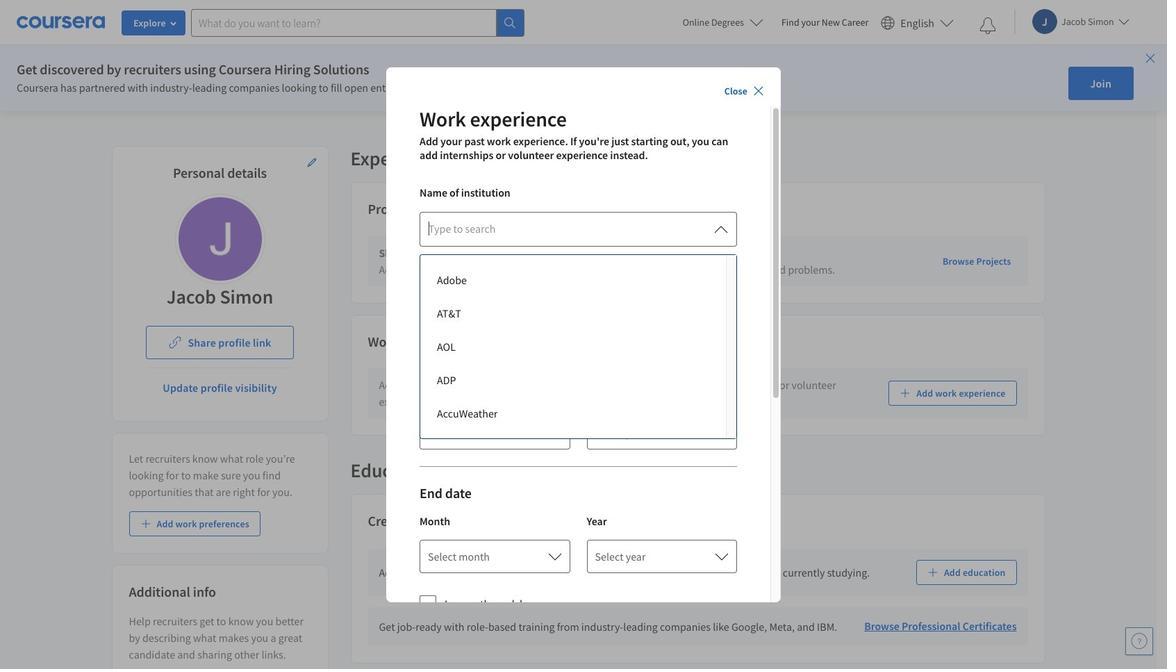 Task type: describe. For each thing, give the bounding box(es) containing it.
profile photo image
[[178, 197, 262, 281]]

help center image
[[1132, 633, 1148, 650]]

Type to search field
[[429, 221, 701, 237]]

coursera image
[[17, 11, 105, 34]]



Task type: locate. For each thing, give the bounding box(es) containing it.
edit personal details. image
[[306, 157, 317, 168]]

dialog
[[386, 67, 781, 669]]

None search field
[[191, 9, 525, 36]]

None field
[[429, 221, 708, 237]]

list box
[[420, 255, 737, 439]]

information about the projects section image
[[422, 205, 433, 216]]

information about credentials section image
[[441, 517, 452, 528]]

None button
[[420, 212, 737, 246], [420, 291, 737, 325], [420, 212, 737, 246], [420, 291, 737, 325]]



Task type: vqa. For each thing, say whether or not it's contained in the screenshot.
Edit personal details. icon
yes



